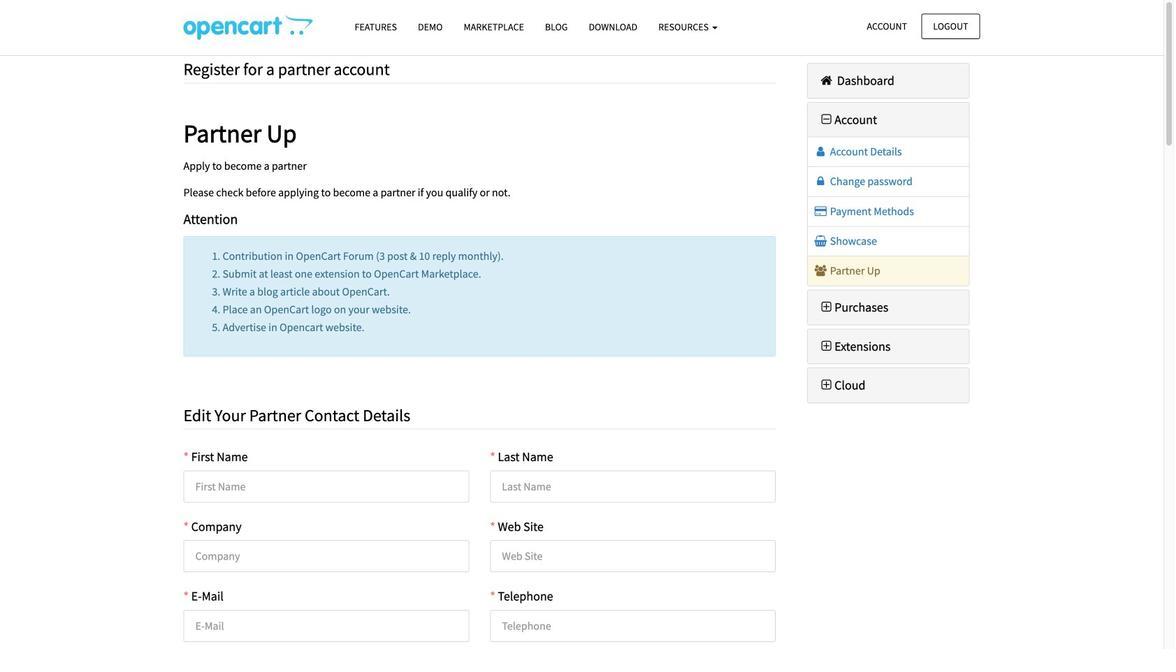 Task type: describe. For each thing, give the bounding box(es) containing it.
shopping basket image
[[814, 236, 828, 247]]

user image
[[814, 146, 828, 157]]

Last Name text field
[[490, 471, 776, 503]]

Web Site text field
[[490, 541, 776, 573]]

credit card image
[[814, 206, 828, 217]]

users image
[[814, 265, 828, 277]]

1 plus square o image from the top
[[819, 301, 835, 314]]

plus square o image
[[819, 340, 835, 353]]

Telephone text field
[[490, 611, 776, 643]]

Company text field
[[184, 541, 469, 573]]

2 plus square o image from the top
[[819, 379, 835, 392]]

minus square o image
[[819, 113, 835, 126]]



Task type: vqa. For each thing, say whether or not it's contained in the screenshot.
home 'ICON'
yes



Task type: locate. For each thing, give the bounding box(es) containing it.
partner account image
[[184, 15, 313, 40]]

1 vertical spatial plus square o image
[[819, 379, 835, 392]]

home image
[[819, 74, 835, 87]]

plus square o image
[[819, 301, 835, 314], [819, 379, 835, 392]]

lock image
[[814, 176, 828, 187]]

E-Mail text field
[[184, 611, 469, 643]]

plus square o image down plus square o icon
[[819, 379, 835, 392]]

0 vertical spatial plus square o image
[[819, 301, 835, 314]]

plus square o image down users image
[[819, 301, 835, 314]]

First Name text field
[[184, 471, 469, 503]]



